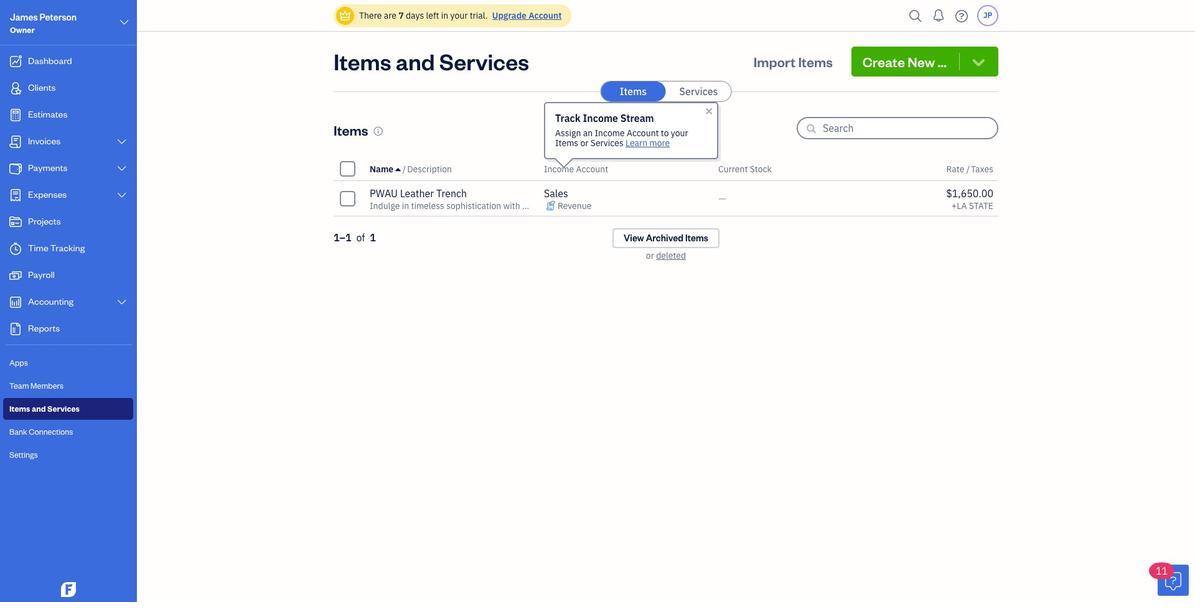 Task type: vqa. For each thing, say whether or not it's contained in the screenshot.
Create New … at the top right of the page
yes



Task type: locate. For each thing, give the bounding box(es) containing it.
0 horizontal spatial and
[[32, 404, 46, 414]]

services
[[440, 47, 530, 76], [680, 85, 718, 98], [591, 137, 624, 149], [47, 404, 80, 414]]

items and services
[[334, 47, 530, 76], [9, 404, 80, 414]]

1 horizontal spatial and
[[396, 47, 435, 76]]

chevron large down image down invoices link
[[116, 164, 128, 174]]

caretup image
[[396, 164, 401, 174]]

3 chevron large down image from the top
[[116, 191, 128, 201]]

learn more
[[626, 137, 670, 149]]

0 vertical spatial or
[[581, 137, 589, 149]]

there are 7 days left in your trial. upgrade account
[[359, 10, 562, 21]]

items left the an
[[556, 137, 579, 149]]

items inside button
[[799, 53, 833, 70]]

your
[[451, 10, 468, 21], [671, 127, 689, 139]]

and inside 'main' element
[[32, 404, 46, 414]]

account down stream
[[627, 127, 659, 139]]

create new … button
[[852, 47, 999, 77]]

in
[[441, 10, 449, 21]]

info image
[[373, 126, 383, 136]]

name link
[[370, 163, 403, 175]]

or left deleted
[[646, 250, 655, 262]]

/
[[403, 163, 406, 175], [967, 163, 970, 175]]

1 / from the left
[[403, 163, 406, 175]]

1 horizontal spatial your
[[671, 127, 689, 139]]

members
[[31, 381, 64, 391]]

invoices link
[[3, 130, 133, 155]]

main element
[[0, 0, 168, 603]]

1 vertical spatial income
[[595, 127, 625, 139]]

your right in
[[451, 10, 468, 21]]

items inside 'view archived items or deleted'
[[686, 232, 709, 244]]

services down track income stream on the top
[[591, 137, 624, 149]]

reports
[[28, 323, 60, 334]]

1 horizontal spatial /
[[967, 163, 970, 175]]

bank connections link
[[3, 422, 133, 443]]

0 horizontal spatial items and services
[[9, 404, 80, 414]]

days
[[406, 10, 424, 21]]

time
[[28, 242, 48, 254]]

income up sales on the top left of page
[[544, 163, 574, 175]]

chevron large down image
[[116, 137, 128, 147], [116, 164, 128, 174], [116, 191, 128, 201]]

income account
[[544, 163, 609, 175]]

items down team
[[9, 404, 30, 414]]

1 horizontal spatial or
[[646, 250, 655, 262]]

deleted
[[657, 250, 686, 262]]

1 chevron large down image from the top
[[116, 137, 128, 147]]

chevron large down image
[[119, 15, 130, 30], [116, 298, 128, 308]]

2 vertical spatial account
[[576, 163, 609, 175]]

items right import
[[799, 53, 833, 70]]

2 horizontal spatial account
[[627, 127, 659, 139]]

there
[[359, 10, 382, 21]]

time tracking
[[28, 242, 85, 254]]

items up deleted link
[[686, 232, 709, 244]]

search image
[[906, 7, 926, 25]]

reports link
[[3, 317, 133, 343]]

0 vertical spatial your
[[451, 10, 468, 21]]

payroll
[[28, 269, 55, 281]]

1 vertical spatial your
[[671, 127, 689, 139]]

dashboard
[[28, 55, 72, 67]]

/ right rate
[[967, 163, 970, 175]]

items link
[[601, 82, 666, 102]]

your right to
[[671, 127, 689, 139]]

create new …
[[863, 53, 947, 70]]

money image
[[8, 270, 23, 282]]

or inside "assign an income account to your items or services"
[[581, 137, 589, 149]]

items
[[334, 47, 391, 76], [799, 53, 833, 70], [620, 85, 647, 98], [334, 121, 368, 139], [556, 137, 579, 149], [686, 232, 709, 244], [9, 404, 30, 414]]

2 / from the left
[[967, 163, 970, 175]]

0 horizontal spatial or
[[581, 137, 589, 149]]

clients link
[[3, 76, 133, 102]]

items and services down members
[[9, 404, 80, 414]]

chevron large down image inside expenses link
[[116, 191, 128, 201]]

account right upgrade
[[529, 10, 562, 21]]

project image
[[8, 216, 23, 229]]

account down the an
[[576, 163, 609, 175]]

…
[[938, 53, 947, 70]]

income
[[583, 112, 619, 124], [595, 127, 625, 139], [544, 163, 574, 175]]

services down the trial.
[[440, 47, 530, 76]]

income up the an
[[583, 112, 619, 124]]

apps
[[9, 358, 28, 368]]

0 horizontal spatial account
[[529, 10, 562, 21]]

revenue
[[558, 201, 592, 212]]

settings link
[[3, 445, 133, 467]]

and down team members in the left of the page
[[32, 404, 46, 414]]

or
[[581, 137, 589, 149], [646, 250, 655, 262]]

and down days
[[396, 47, 435, 76]]

0 horizontal spatial your
[[451, 10, 468, 21]]

chevron large down image down payments link
[[116, 191, 128, 201]]

an
[[583, 127, 593, 139]]

assign
[[556, 127, 581, 139]]

team members
[[9, 381, 64, 391]]

1 vertical spatial items and services
[[9, 404, 80, 414]]

chevron large down image for invoices
[[116, 137, 128, 147]]

account
[[529, 10, 562, 21], [627, 127, 659, 139], [576, 163, 609, 175]]

estimate image
[[8, 109, 23, 121]]

1 horizontal spatial items and services
[[334, 47, 530, 76]]

peterson
[[40, 11, 77, 23]]

0 vertical spatial account
[[529, 10, 562, 21]]

owner
[[10, 25, 35, 35]]

0 horizontal spatial /
[[403, 163, 406, 175]]

1–1 of 1
[[334, 232, 376, 244]]

0 vertical spatial items and services
[[334, 47, 530, 76]]

items and services link
[[3, 399, 133, 420]]

or up income account
[[581, 137, 589, 149]]

2 chevron large down image from the top
[[116, 164, 128, 174]]

description link
[[407, 163, 452, 175]]

0 vertical spatial chevron large down image
[[119, 15, 130, 30]]

name
[[370, 163, 394, 175]]

expense image
[[8, 189, 23, 202]]

left
[[426, 10, 439, 21]]

1 vertical spatial chevron large down image
[[116, 164, 128, 174]]

client image
[[8, 82, 23, 95]]

and
[[396, 47, 435, 76], [32, 404, 46, 414]]

items and services down left
[[334, 47, 530, 76]]

chevron large down image down estimates link
[[116, 137, 128, 147]]

items inside "assign an income account to your items or services"
[[556, 137, 579, 149]]

pwau leather trench
[[370, 187, 467, 200]]

1 horizontal spatial account
[[576, 163, 609, 175]]

1 vertical spatial account
[[627, 127, 659, 139]]

view archived items link
[[613, 229, 720, 249]]

current
[[719, 163, 748, 175]]

—
[[719, 192, 727, 205]]

freshbooks image
[[59, 583, 78, 598]]

upgrade account link
[[490, 10, 562, 21]]

items left info icon
[[334, 121, 368, 139]]

create
[[863, 53, 906, 70]]

timer image
[[8, 243, 23, 255]]

+
[[952, 201, 957, 212]]

import
[[754, 53, 796, 70]]

1 vertical spatial and
[[32, 404, 46, 414]]

services link
[[667, 82, 732, 102]]

income down track income stream on the top
[[595, 127, 625, 139]]

items inside 'main' element
[[9, 404, 30, 414]]

trial.
[[470, 10, 488, 21]]

services inside "assign an income account to your items or services"
[[591, 137, 624, 149]]

0 vertical spatial chevron large down image
[[116, 137, 128, 147]]

services down team members link
[[47, 404, 80, 414]]

income inside "assign an income account to your items or services"
[[595, 127, 625, 139]]

1 vertical spatial or
[[646, 250, 655, 262]]

/ right caretup image
[[403, 163, 406, 175]]

chevron large down image inside invoices link
[[116, 137, 128, 147]]

connections
[[29, 427, 73, 437]]

create new … button
[[852, 47, 999, 77]]

2 vertical spatial chevron large down image
[[116, 191, 128, 201]]



Task type: describe. For each thing, give the bounding box(es) containing it.
view archived items or deleted
[[624, 232, 709, 262]]

rate / taxes
[[947, 163, 994, 175]]

income account link
[[544, 163, 609, 175]]

$1,650.00 + la state
[[947, 187, 994, 212]]

learn
[[626, 137, 648, 149]]

account inside "assign an income account to your items or services"
[[627, 127, 659, 139]]

trench
[[437, 187, 467, 200]]

stream
[[621, 112, 654, 124]]

chevrondown image
[[971, 53, 988, 70]]

your inside "assign an income account to your items or services"
[[671, 127, 689, 139]]

assign an income account to your items or services
[[556, 127, 689, 149]]

1
[[370, 232, 376, 244]]

more
[[650, 137, 670, 149]]

learn more link
[[626, 137, 670, 149]]

accounting
[[28, 296, 74, 308]]

Search text field
[[823, 118, 998, 138]]

report image
[[8, 323, 23, 336]]

new
[[908, 53, 936, 70]]

estimates link
[[3, 103, 133, 128]]

pwau
[[370, 187, 398, 200]]

settings
[[9, 450, 38, 460]]

clients
[[28, 82, 56, 93]]

dashboard link
[[3, 49, 133, 75]]

$1,650.00
[[947, 187, 994, 200]]

chevron large down image for expenses
[[116, 191, 128, 201]]

services up close image
[[680, 85, 718, 98]]

7
[[399, 10, 404, 21]]

archived
[[646, 232, 684, 244]]

payroll link
[[3, 263, 133, 289]]

of
[[357, 232, 365, 244]]

team
[[9, 381, 29, 391]]

services inside 'main' element
[[47, 404, 80, 414]]

close image
[[704, 106, 714, 116]]

payments
[[28, 162, 68, 174]]

1–1
[[334, 232, 352, 244]]

crown image
[[339, 9, 352, 22]]

track
[[556, 112, 581, 124]]

chart image
[[8, 296, 23, 309]]

1 vertical spatial chevron large down image
[[116, 298, 128, 308]]

dashboard image
[[8, 55, 23, 68]]

import items
[[754, 53, 833, 70]]

description
[[407, 163, 452, 175]]

time tracking link
[[3, 237, 133, 262]]

la
[[957, 201, 968, 212]]

rate
[[947, 163, 965, 175]]

current stock
[[719, 163, 772, 175]]

0 vertical spatial and
[[396, 47, 435, 76]]

rate link
[[947, 163, 967, 175]]

leather
[[400, 187, 434, 200]]

jp
[[984, 11, 993, 20]]

expenses
[[28, 189, 67, 201]]

notifications image
[[929, 3, 949, 28]]

resource center badge image
[[1158, 566, 1190, 597]]

projects link
[[3, 210, 133, 235]]

projects
[[28, 216, 61, 227]]

james peterson owner
[[10, 11, 77, 35]]

expenses link
[[3, 183, 133, 209]]

11
[[1157, 566, 1169, 578]]

jp button
[[978, 5, 999, 26]]

view
[[624, 232, 644, 244]]

are
[[384, 10, 397, 21]]

items up stream
[[620, 85, 647, 98]]

chevron large down image for payments
[[116, 164, 128, 174]]

payment image
[[8, 163, 23, 175]]

deleted link
[[657, 250, 686, 262]]

upgrade
[[493, 10, 527, 21]]

invoices
[[28, 135, 61, 147]]

track income stream
[[556, 112, 654, 124]]

james
[[10, 11, 38, 23]]

estimates
[[28, 108, 67, 120]]

to
[[661, 127, 669, 139]]

items down "there"
[[334, 47, 391, 76]]

current stock link
[[719, 163, 772, 175]]

state
[[970, 201, 994, 212]]

accounting link
[[3, 290, 133, 316]]

invoice image
[[8, 136, 23, 148]]

or inside 'view archived items or deleted'
[[646, 250, 655, 262]]

team members link
[[3, 376, 133, 397]]

apps link
[[3, 353, 133, 374]]

bank
[[9, 427, 27, 437]]

11 button
[[1150, 564, 1190, 597]]

0 vertical spatial income
[[583, 112, 619, 124]]

tracking
[[50, 242, 85, 254]]

sales
[[544, 187, 569, 200]]

taxes
[[972, 163, 994, 175]]

import items button
[[743, 47, 844, 77]]

payments link
[[3, 156, 133, 182]]

stock
[[750, 163, 772, 175]]

2 vertical spatial income
[[544, 163, 574, 175]]

bank connections
[[9, 427, 73, 437]]

items and services inside items and services link
[[9, 404, 80, 414]]

go to help image
[[952, 7, 972, 25]]



